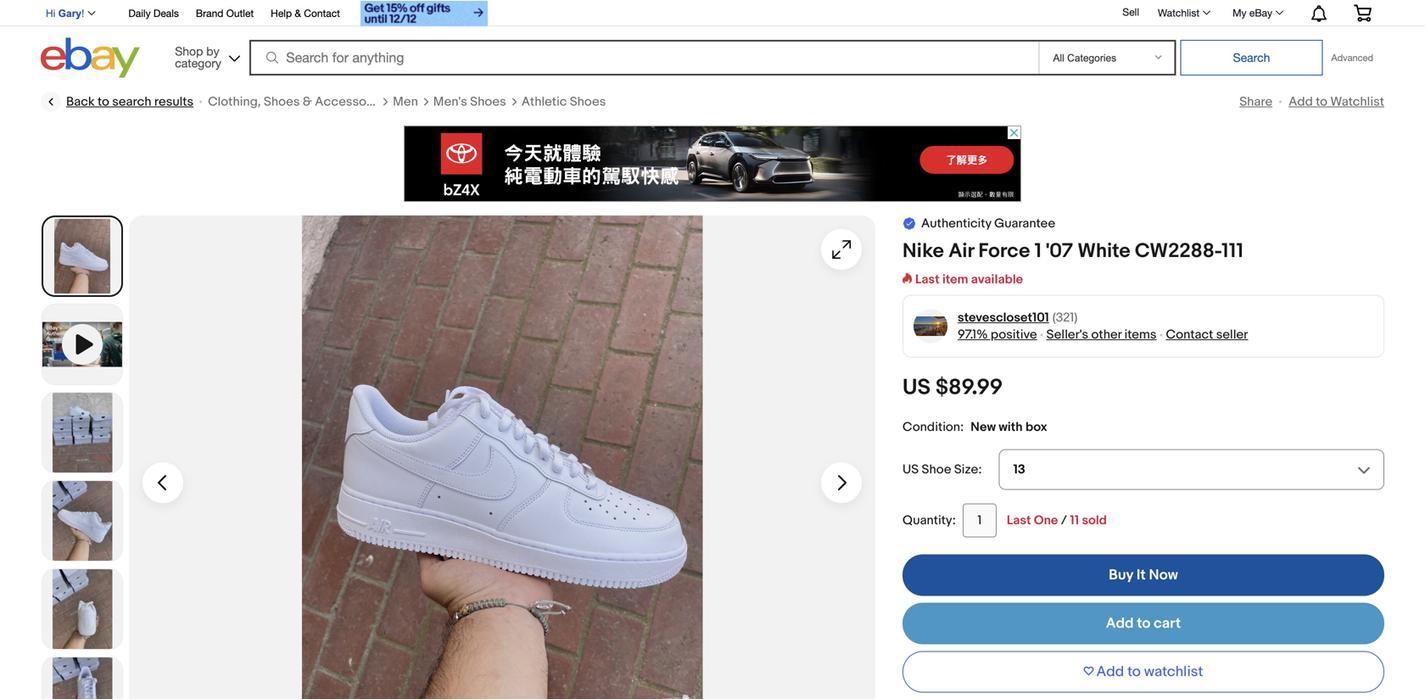 Task type: describe. For each thing, give the bounding box(es) containing it.
my
[[1233, 7, 1247, 19]]

to for search
[[98, 94, 109, 109]]

results
[[154, 94, 194, 109]]

picture 5 of 9 image
[[42, 658, 122, 699]]

box
[[1026, 420, 1048, 435]]

quantity:
[[903, 513, 956, 528]]

to for watchlist
[[1316, 94, 1328, 109]]

nike air force 1 '07 white cw2288-111
[[903, 239, 1244, 263]]

111
[[1222, 239, 1244, 263]]

clothing, shoes & accessories link
[[208, 93, 388, 110]]

men
[[393, 94, 418, 109]]

97.1% positive link
[[958, 327, 1038, 342]]

athletic shoes
[[522, 94, 606, 109]]

1 horizontal spatial watchlist
[[1331, 94, 1385, 109]]

account navigation
[[36, 0, 1385, 28]]

add for add to watchlist
[[1097, 663, 1125, 681]]

air
[[949, 239, 974, 263]]

contact inside account navigation
[[304, 7, 340, 19]]

add to watchlist
[[1289, 94, 1385, 109]]

authenticity
[[922, 216, 992, 231]]

available
[[972, 272, 1024, 287]]

search
[[112, 94, 151, 109]]

condition:
[[903, 420, 964, 435]]

add for add to watchlist
[[1289, 94, 1314, 109]]

advanced
[[1332, 52, 1374, 63]]

items
[[1125, 327, 1157, 342]]

shop
[[175, 44, 203, 58]]

stevescloset101 (321)
[[958, 310, 1078, 325]]

buy it now
[[1109, 566, 1179, 584]]

hi gary !
[[46, 8, 84, 19]]

sell link
[[1115, 6, 1147, 18]]

accessories
[[315, 94, 388, 109]]

'07
[[1046, 239, 1074, 263]]

add to cart
[[1106, 615, 1181, 633]]

shop by category
[[175, 44, 221, 70]]

last one / 11 sold
[[1007, 513, 1107, 528]]

back to search results link
[[41, 92, 194, 112]]

shop by category button
[[167, 38, 244, 74]]

& inside account navigation
[[295, 7, 301, 19]]

to for watchlist
[[1128, 663, 1141, 681]]

help
[[271, 7, 292, 19]]

brand outlet
[[196, 7, 254, 19]]

text__icon image
[[903, 216, 917, 230]]

authenticity guarantee
[[922, 216, 1056, 231]]

nike air force 1 '07 white cw2288-111 - picture 1 of 9 image
[[129, 216, 876, 699]]

Quantity: text field
[[963, 504, 997, 538]]

shop by category banner
[[36, 0, 1385, 82]]

deals
[[154, 7, 179, 19]]

last item available
[[916, 272, 1024, 287]]

stevescloset101 link
[[958, 309, 1050, 326]]

picture 3 of 9 image
[[42, 481, 122, 561]]

category
[[175, 56, 221, 70]]

condition: new with box
[[903, 420, 1048, 435]]

buy
[[1109, 566, 1134, 584]]

add to watchlist button
[[903, 651, 1385, 693]]

nike
[[903, 239, 945, 263]]

us for us shoe size
[[903, 462, 919, 477]]

other
[[1092, 327, 1122, 342]]

picture 4 of 9 image
[[42, 569, 122, 649]]

97.1%
[[958, 327, 988, 342]]

with
[[999, 420, 1023, 435]]

stevescloset101
[[958, 310, 1050, 325]]

cw2288-
[[1135, 239, 1222, 263]]

stevescloset101 image
[[914, 309, 948, 344]]

advertisement region
[[404, 126, 1022, 202]]

sold
[[1082, 513, 1107, 528]]

gary
[[58, 8, 81, 19]]

video 1 of 1 image
[[42, 305, 122, 384]]



Task type: vqa. For each thing, say whether or not it's contained in the screenshot.
10, for 04:20:08 AM PST
no



Task type: locate. For each thing, give the bounding box(es) containing it.
cart
[[1154, 615, 1181, 633]]

add to cart link
[[903, 603, 1385, 645]]

1 vertical spatial watchlist
[[1331, 94, 1385, 109]]

picture 1 of 9 image
[[43, 217, 121, 295]]

to left watchlist
[[1128, 663, 1141, 681]]

3 shoes from the left
[[570, 94, 606, 109]]

1 vertical spatial &
[[303, 94, 312, 109]]

force
[[979, 239, 1031, 263]]

help & contact
[[271, 7, 340, 19]]

contact
[[304, 7, 340, 19], [1166, 327, 1214, 342]]

us left shoe
[[903, 462, 919, 477]]

1 vertical spatial last
[[1007, 513, 1032, 528]]

last for last one / 11 sold
[[1007, 513, 1032, 528]]

seller
[[1217, 327, 1249, 342]]

us $89.99
[[903, 375, 1003, 401]]

shoes right the athletic
[[570, 94, 606, 109]]

1 shoes from the left
[[264, 94, 300, 109]]

& left accessories
[[303, 94, 312, 109]]

add left cart
[[1106, 615, 1134, 633]]

&
[[295, 7, 301, 19], [303, 94, 312, 109]]

/
[[1061, 513, 1068, 528]]

daily deals
[[128, 7, 179, 19]]

1 horizontal spatial shoes
[[470, 94, 506, 109]]

shoes inside athletic shoes link
[[570, 94, 606, 109]]

none submit inside shop by category banner
[[1181, 40, 1323, 76]]

watchlist right sell "link"
[[1158, 7, 1200, 19]]

shoes right clothing,
[[264, 94, 300, 109]]

share
[[1240, 94, 1273, 109]]

seller's other items
[[1047, 327, 1157, 342]]

picture 2 of 9 image
[[42, 393, 122, 473]]

outlet
[[226, 7, 254, 19]]

watchlist down advanced link
[[1331, 94, 1385, 109]]

0 horizontal spatial watchlist
[[1158, 7, 1200, 19]]

last left item
[[916, 272, 940, 287]]

new
[[971, 420, 996, 435]]

seller's
[[1047, 327, 1089, 342]]

now
[[1149, 566, 1179, 584]]

add for add to cart
[[1106, 615, 1134, 633]]

shoes for clothing,
[[264, 94, 300, 109]]

size
[[955, 462, 979, 477]]

& right help
[[295, 7, 301, 19]]

help & contact link
[[271, 5, 340, 23]]

11
[[1070, 513, 1080, 528]]

0 vertical spatial contact
[[304, 7, 340, 19]]

shoe
[[922, 462, 952, 477]]

contact seller
[[1166, 327, 1249, 342]]

sell
[[1123, 6, 1140, 18]]

it
[[1137, 566, 1146, 584]]

watchlist
[[1158, 7, 1200, 19], [1331, 94, 1385, 109]]

last left one
[[1007, 513, 1032, 528]]

0 horizontal spatial &
[[295, 7, 301, 19]]

item
[[943, 272, 969, 287]]

clothing, shoes & accessories men
[[208, 94, 418, 109]]

ebay
[[1250, 7, 1273, 19]]

contact seller link
[[1166, 327, 1249, 342]]

shoes
[[264, 94, 300, 109], [470, 94, 506, 109], [570, 94, 606, 109]]

1 vertical spatial us
[[903, 462, 919, 477]]

1 vertical spatial contact
[[1166, 327, 1214, 342]]

1 horizontal spatial last
[[1007, 513, 1032, 528]]

daily deals link
[[128, 5, 179, 23]]

us for us $89.99
[[903, 375, 931, 401]]

contact left seller
[[1166, 327, 1214, 342]]

Search for anything text field
[[252, 42, 1036, 74]]

1 horizontal spatial contact
[[1166, 327, 1214, 342]]

0 vertical spatial &
[[295, 7, 301, 19]]

seller's other items link
[[1047, 327, 1157, 342]]

us
[[903, 375, 931, 401], [903, 462, 919, 477]]

brand outlet link
[[196, 5, 254, 23]]

0 horizontal spatial last
[[916, 272, 940, 287]]

athletic
[[522, 94, 567, 109]]

add right the share 'button'
[[1289, 94, 1314, 109]]

brand
[[196, 7, 224, 19]]

add to watchlist link
[[1289, 94, 1385, 109]]

97.1% positive
[[958, 327, 1038, 342]]

back to search results
[[66, 94, 194, 109]]

0 vertical spatial add
[[1289, 94, 1314, 109]]

0 vertical spatial last
[[916, 272, 940, 287]]

0 horizontal spatial contact
[[304, 7, 340, 19]]

daily
[[128, 7, 151, 19]]

2 horizontal spatial shoes
[[570, 94, 606, 109]]

1
[[1035, 239, 1042, 263]]

to
[[98, 94, 109, 109], [1316, 94, 1328, 109], [1137, 615, 1151, 633], [1128, 663, 1141, 681]]

to left cart
[[1137, 615, 1151, 633]]

my ebay link
[[1224, 3, 1292, 23]]

!
[[81, 8, 84, 19]]

1 us from the top
[[903, 375, 931, 401]]

last for last item available
[[916, 272, 940, 287]]

$89.99
[[936, 375, 1003, 401]]

get an extra 15% off image
[[361, 1, 488, 26]]

men's shoes
[[433, 94, 506, 109]]

2 vertical spatial add
[[1097, 663, 1125, 681]]

shoes right men's at left
[[470, 94, 506, 109]]

white
[[1078, 239, 1131, 263]]

shoes inside men's shoes link
[[470, 94, 506, 109]]

contact right help
[[304, 7, 340, 19]]

men link
[[393, 93, 418, 110]]

to inside button
[[1128, 663, 1141, 681]]

watchlist inside account navigation
[[1158, 7, 1200, 19]]

add to watchlist
[[1097, 663, 1204, 681]]

positive
[[991, 327, 1038, 342]]

(321)
[[1053, 310, 1078, 325]]

my ebay
[[1233, 7, 1273, 19]]

2 us from the top
[[903, 462, 919, 477]]

hi
[[46, 8, 55, 19]]

None submit
[[1181, 40, 1323, 76]]

watchlist
[[1145, 663, 1204, 681]]

to down advanced link
[[1316, 94, 1328, 109]]

0 vertical spatial watchlist
[[1158, 7, 1200, 19]]

add
[[1289, 94, 1314, 109], [1106, 615, 1134, 633], [1097, 663, 1125, 681]]

0 horizontal spatial shoes
[[264, 94, 300, 109]]

back
[[66, 94, 95, 109]]

1 vertical spatial add
[[1106, 615, 1134, 633]]

clothing,
[[208, 94, 261, 109]]

2 shoes from the left
[[470, 94, 506, 109]]

last
[[916, 272, 940, 287], [1007, 513, 1032, 528]]

to right back
[[98, 94, 109, 109]]

shoes for men's
[[470, 94, 506, 109]]

to for cart
[[1137, 615, 1151, 633]]

0 vertical spatial us
[[903, 375, 931, 401]]

shoes for athletic
[[570, 94, 606, 109]]

by
[[206, 44, 219, 58]]

one
[[1034, 513, 1059, 528]]

athletic shoes link
[[522, 93, 606, 110]]

add inside button
[[1097, 663, 1125, 681]]

men's
[[433, 94, 467, 109]]

us up condition:
[[903, 375, 931, 401]]

guarantee
[[995, 216, 1056, 231]]

buy it now link
[[903, 555, 1385, 596]]

1 horizontal spatial &
[[303, 94, 312, 109]]

watchlist link
[[1149, 3, 1219, 23]]

your shopping cart image
[[1354, 4, 1373, 21]]

add down add to cart
[[1097, 663, 1125, 681]]

us shoe size
[[903, 462, 979, 477]]



